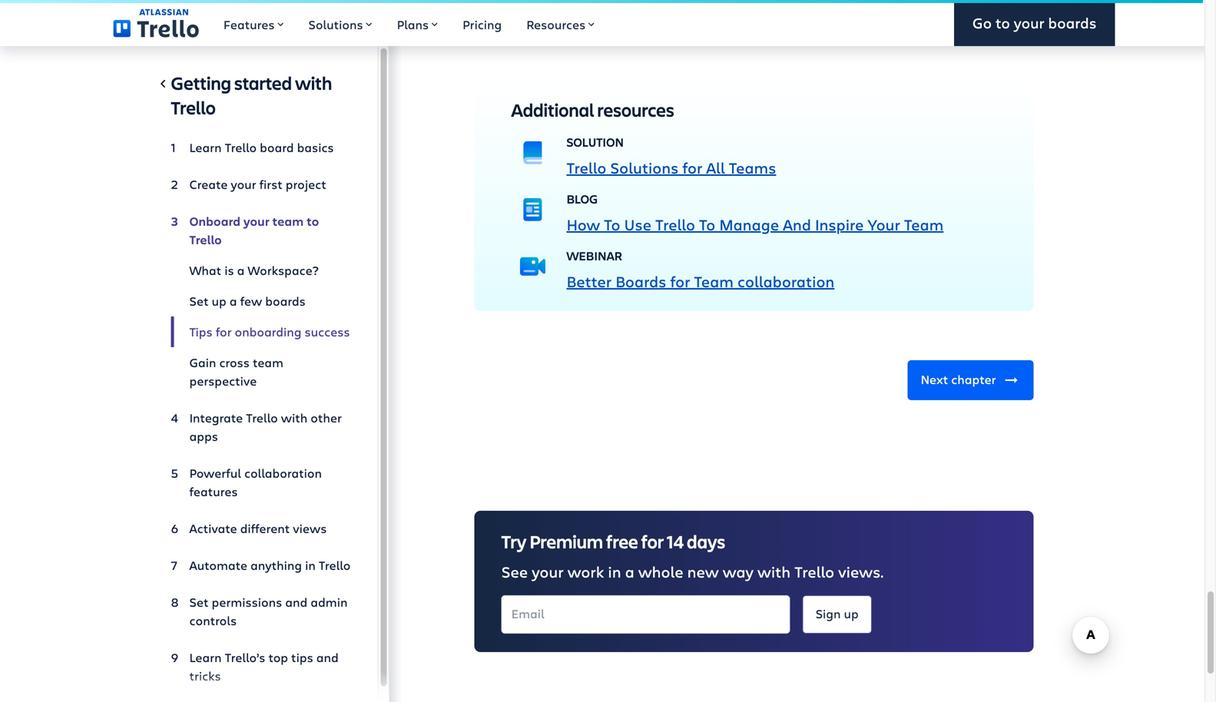 Task type: vqa. For each thing, say whether or not it's contained in the screenshot.
onboarding
yes



Task type: describe. For each thing, give the bounding box(es) containing it.
all
[[706, 157, 725, 178]]

success
[[305, 323, 350, 340]]

days
[[687, 529, 726, 554]]

additional
[[511, 98, 594, 122]]

teams
[[729, 157, 776, 178]]

powerful collaboration features link
[[171, 458, 353, 507]]

cross
[[219, 354, 250, 371]]

is
[[225, 262, 234, 279]]

different
[[240, 520, 290, 537]]

your
[[868, 214, 900, 235]]

better
[[567, 271, 612, 292]]

in inside automate anything in trello link
[[305, 557, 316, 574]]

and inside learn trello's top tips and tricks
[[316, 649, 339, 666]]

trello inside 'onboard your team to trello'
[[189, 231, 222, 248]]

trello's
[[225, 649, 265, 666]]

board
[[260, 139, 294, 156]]

use
[[624, 214, 652, 235]]

what is a workspace? link
[[171, 255, 353, 286]]

resources
[[527, 16, 586, 33]]

go to your boards
[[973, 13, 1097, 33]]

onboard your team to trello link
[[171, 206, 353, 255]]

set permissions and admin controls link
[[171, 587, 353, 636]]

for for webinar
[[670, 271, 690, 292]]

14
[[667, 529, 684, 554]]

views.
[[838, 561, 884, 582]]

resources
[[597, 98, 674, 122]]

sign
[[816, 606, 841, 622]]

create your first project
[[189, 176, 326, 192]]

next chapter
[[921, 371, 996, 388]]

way
[[723, 561, 754, 582]]

tricks
[[189, 668, 221, 684]]

try premium free for 14 days see your work in a whole new way with trello views.
[[502, 529, 884, 582]]

gain cross team perspective link
[[171, 347, 353, 396]]

learn for learn trello's top tips and tricks
[[189, 649, 222, 666]]

sign up button
[[803, 595, 872, 634]]

blog how to use trello to manage and inspire your team
[[567, 191, 944, 235]]

new
[[687, 561, 719, 582]]

what is a workspace?
[[189, 262, 319, 279]]

getting
[[171, 71, 231, 95]]

other
[[311, 410, 342, 426]]

set for set up a few boards
[[189, 293, 209, 309]]

integrate
[[189, 410, 243, 426]]

a inside try premium free for 14 days see your work in a whole new way with trello views.
[[625, 561, 635, 582]]

your left first
[[231, 176, 256, 192]]

premium
[[530, 529, 603, 554]]

solution
[[567, 134, 624, 150]]

whole
[[638, 561, 684, 582]]

onboard your team to trello
[[189, 213, 319, 248]]

solutions inside dropdown button
[[308, 16, 363, 33]]

and inside set permissions and admin controls
[[285, 594, 308, 610]]

next chapter link
[[908, 360, 1034, 400]]

trello left board on the top left
[[225, 139, 257, 156]]

what
[[189, 262, 221, 279]]

trello inside try premium free for 14 days see your work in a whole new way with trello views.
[[795, 561, 835, 582]]

next
[[921, 371, 948, 388]]

a for workspace?
[[237, 262, 245, 279]]

webinar better boards for team collaboration
[[567, 248, 835, 292]]

team inside webinar better boards for team collaboration
[[694, 271, 734, 292]]

sign up
[[816, 606, 859, 622]]

anything
[[250, 557, 302, 574]]

to inside 'onboard your team to trello'
[[307, 213, 319, 229]]

powerful collaboration features
[[189, 465, 322, 500]]

team for getting started with trello
[[272, 213, 304, 229]]

blog
[[567, 191, 598, 207]]

up for sign
[[844, 606, 859, 622]]

page progress progress bar
[[0, 0, 1204, 3]]

perspective
[[189, 373, 257, 389]]

first
[[259, 176, 283, 192]]

how
[[567, 214, 600, 235]]

your inside 'onboard your team to trello'
[[244, 213, 269, 229]]

solution trello solutions for all teams
[[567, 134, 776, 178]]

automate
[[189, 557, 247, 574]]

in inside try premium free for 14 days see your work in a whole new way with trello views.
[[608, 561, 621, 582]]

integrate trello with other apps
[[189, 410, 342, 445]]

additional resources
[[511, 98, 674, 122]]

controls
[[189, 612, 237, 629]]

for right tips
[[216, 323, 232, 340]]

basics
[[297, 139, 334, 156]]

powerful
[[189, 465, 241, 481]]

inspire
[[815, 214, 864, 235]]

pricing
[[463, 16, 502, 33]]

trello inside "blog how to use trello to manage and inspire your team"
[[655, 214, 695, 235]]

0 horizontal spatial boards
[[265, 293, 306, 309]]

learn trello's top tips and tricks link
[[171, 642, 353, 692]]

1 horizontal spatial boards
[[1048, 13, 1097, 33]]

create your first project link
[[171, 169, 353, 200]]

manage
[[719, 214, 779, 235]]

team for what is a workspace?
[[253, 354, 284, 371]]

up for set
[[212, 293, 227, 309]]



Task type: locate. For each thing, give the bounding box(es) containing it.
atlassian trello image
[[113, 9, 199, 37]]

for left all
[[683, 157, 703, 178]]

trello right integrate
[[246, 410, 278, 426]]

for right the boards
[[670, 271, 690, 292]]

apps
[[189, 428, 218, 445]]

onboard
[[189, 213, 241, 229]]

your
[[1014, 13, 1045, 33], [231, 176, 256, 192], [244, 213, 269, 229], [532, 561, 564, 582]]

see
[[502, 561, 528, 582]]

1 vertical spatial to
[[307, 213, 319, 229]]

with inside 'getting started with trello'
[[295, 71, 332, 95]]

learn up tricks
[[189, 649, 222, 666]]

1 vertical spatial and
[[316, 649, 339, 666]]

1 vertical spatial boards
[[265, 293, 306, 309]]

team inside "blog how to use trello to manage and inspire your team"
[[904, 214, 944, 235]]

for for solution
[[683, 157, 703, 178]]

team down manage
[[694, 271, 734, 292]]

for for try premium free for 14 days
[[641, 529, 664, 554]]

trello solutions for all teams link
[[567, 157, 776, 178]]

0 horizontal spatial to
[[307, 213, 319, 229]]

getting started with trello
[[171, 71, 332, 119]]

1 vertical spatial collaboration
[[244, 465, 322, 481]]

trello inside integrate trello with other apps
[[246, 410, 278, 426]]

trello up admin on the bottom left of page
[[319, 557, 351, 574]]

1 vertical spatial set
[[189, 594, 209, 610]]

collaboration down and
[[738, 271, 835, 292]]

create
[[189, 176, 228, 192]]

getting started with trello link
[[171, 71, 353, 126]]

team right your
[[904, 214, 944, 235]]

2 set from the top
[[189, 594, 209, 610]]

learn trello's top tips and tricks
[[189, 649, 339, 684]]

1 horizontal spatial and
[[316, 649, 339, 666]]

try
[[502, 529, 527, 554]]

set up controls
[[189, 594, 209, 610]]

with inside try premium free for 14 days see your work in a whole new way with trello views.
[[758, 561, 791, 582]]

solutions button
[[296, 0, 385, 46]]

to left use at the top of the page
[[604, 214, 620, 235]]

work
[[568, 561, 604, 582]]

0 vertical spatial up
[[212, 293, 227, 309]]

set up tips
[[189, 293, 209, 309]]

boards
[[616, 271, 667, 292]]

2 vertical spatial a
[[625, 561, 635, 582]]

trello down getting
[[171, 95, 216, 119]]

solutions inside solution trello solutions for all teams
[[610, 157, 679, 178]]

tips for onboarding success
[[189, 323, 350, 340]]

to
[[996, 13, 1010, 33], [307, 213, 319, 229]]

and
[[783, 214, 811, 235]]

team
[[904, 214, 944, 235], [694, 271, 734, 292]]

1 horizontal spatial to
[[699, 214, 716, 235]]

collaboration down integrate trello with other apps
[[244, 465, 322, 481]]

your down create your first project
[[244, 213, 269, 229]]

2 learn from the top
[[189, 649, 222, 666]]

trello right use at the top of the page
[[655, 214, 695, 235]]

in right work
[[608, 561, 621, 582]]

workspace?
[[248, 262, 319, 279]]

1 to from the left
[[604, 214, 620, 235]]

0 horizontal spatial collaboration
[[244, 465, 322, 481]]

for inside solution trello solutions for all teams
[[683, 157, 703, 178]]

a left few
[[230, 293, 237, 309]]

features
[[224, 16, 275, 33]]

chapter
[[951, 371, 996, 388]]

up inside button
[[844, 606, 859, 622]]

0 vertical spatial with
[[295, 71, 332, 95]]

0 vertical spatial to
[[996, 13, 1010, 33]]

learn trello board basics
[[189, 139, 334, 156]]

0 vertical spatial set
[[189, 293, 209, 309]]

a for few
[[230, 293, 237, 309]]

1 vertical spatial solutions
[[610, 157, 679, 178]]

team down the "onboarding"
[[253, 354, 284, 371]]

and
[[285, 594, 308, 610], [316, 649, 339, 666]]

2 to from the left
[[699, 214, 716, 235]]

a down 'free'
[[625, 561, 635, 582]]

1 vertical spatial up
[[844, 606, 859, 622]]

set up a few boards link
[[171, 286, 353, 317]]

views
[[293, 520, 327, 537]]

activate different views
[[189, 520, 327, 537]]

0 horizontal spatial solutions
[[308, 16, 363, 33]]

with left other
[[281, 410, 308, 426]]

1 horizontal spatial in
[[608, 561, 621, 582]]

in right "anything"
[[305, 557, 316, 574]]

1 set from the top
[[189, 293, 209, 309]]

to left manage
[[699, 214, 716, 235]]

0 vertical spatial team
[[904, 214, 944, 235]]

learn inside learn trello's top tips and tricks
[[189, 649, 222, 666]]

boards
[[1048, 13, 1097, 33], [265, 293, 306, 309]]

0 vertical spatial boards
[[1048, 13, 1097, 33]]

0 horizontal spatial up
[[212, 293, 227, 309]]

team down first
[[272, 213, 304, 229]]

trello up sign
[[795, 561, 835, 582]]

up
[[212, 293, 227, 309], [844, 606, 859, 622]]

pricing link
[[450, 0, 514, 46]]

1 vertical spatial with
[[281, 410, 308, 426]]

webinar
[[567, 248, 622, 264]]

learn
[[189, 139, 222, 156], [189, 649, 222, 666]]

trello down the onboard
[[189, 231, 222, 248]]

team inside 'onboard your team to trello'
[[272, 213, 304, 229]]

your right go
[[1014, 13, 1045, 33]]

with right started
[[295, 71, 332, 95]]

resources button
[[514, 0, 607, 46]]

your inside try premium free for 14 days see your work in a whole new way with trello views.
[[532, 561, 564, 582]]

activate different views link
[[171, 513, 353, 544]]

2 vertical spatial with
[[758, 561, 791, 582]]

onboarding
[[235, 323, 302, 340]]

learn trello board basics link
[[171, 132, 353, 163]]

learn for learn trello board basics
[[189, 139, 222, 156]]

how to use trello to manage and inspire your team link
[[567, 214, 944, 235]]

go to your boards link
[[954, 0, 1115, 46]]

learn up the "create"
[[189, 139, 222, 156]]

1 horizontal spatial up
[[844, 606, 859, 622]]

and right the tips
[[316, 649, 339, 666]]

for left the '14'
[[641, 529, 664, 554]]

1 vertical spatial team
[[253, 354, 284, 371]]

gain
[[189, 354, 216, 371]]

1 horizontal spatial team
[[904, 214, 944, 235]]

features
[[189, 483, 238, 500]]

1 vertical spatial team
[[694, 271, 734, 292]]

free
[[606, 529, 638, 554]]

0 horizontal spatial to
[[604, 214, 620, 235]]

trello down solution
[[567, 157, 607, 178]]

1 learn from the top
[[189, 139, 222, 156]]

automate anything in trello
[[189, 557, 351, 574]]

started
[[234, 71, 292, 95]]

integrate trello with other apps link
[[171, 403, 353, 452]]

solutions
[[308, 16, 363, 33], [610, 157, 679, 178]]

few
[[240, 293, 262, 309]]

for inside webinar better boards for team collaboration
[[670, 271, 690, 292]]

trello inside solution trello solutions for all teams
[[567, 157, 607, 178]]

with for started
[[295, 71, 332, 95]]

set permissions and admin controls
[[189, 594, 348, 629]]

0 vertical spatial and
[[285, 594, 308, 610]]

plans button
[[385, 0, 450, 46]]

set inside set permissions and admin controls
[[189, 594, 209, 610]]

team inside gain cross team perspective
[[253, 354, 284, 371]]

tips
[[291, 649, 313, 666]]

top
[[269, 649, 288, 666]]

1 vertical spatial a
[[230, 293, 237, 309]]

a
[[237, 262, 245, 279], [230, 293, 237, 309], [625, 561, 635, 582]]

0 vertical spatial collaboration
[[738, 271, 835, 292]]

trello inside 'getting started with trello'
[[171, 95, 216, 119]]

0 horizontal spatial team
[[694, 271, 734, 292]]

for inside try premium free for 14 days see your work in a whole new way with trello views.
[[641, 529, 664, 554]]

admin
[[311, 594, 348, 610]]

better boards for team collaboration link
[[567, 271, 835, 292]]

0 vertical spatial a
[[237, 262, 245, 279]]

and left admin on the bottom left of page
[[285, 594, 308, 610]]

up right sign
[[844, 606, 859, 622]]

0 vertical spatial solutions
[[308, 16, 363, 33]]

automate anything in trello link
[[171, 550, 353, 581]]

collaboration inside webinar better boards for team collaboration
[[738, 271, 835, 292]]

0 horizontal spatial and
[[285, 594, 308, 610]]

to down project
[[307, 213, 319, 229]]

Email email field
[[502, 595, 790, 634]]

activate
[[189, 520, 237, 537]]

to right go
[[996, 13, 1010, 33]]

a right is
[[237, 262, 245, 279]]

with right way
[[758, 561, 791, 582]]

features button
[[211, 0, 296, 46]]

0 horizontal spatial in
[[305, 557, 316, 574]]

0 vertical spatial team
[[272, 213, 304, 229]]

in
[[305, 557, 316, 574], [608, 561, 621, 582]]

team
[[272, 213, 304, 229], [253, 354, 284, 371]]

go
[[973, 13, 992, 33]]

with inside integrate trello with other apps
[[281, 410, 308, 426]]

your right see
[[532, 561, 564, 582]]

0 vertical spatial learn
[[189, 139, 222, 156]]

collaboration inside powerful collaboration features
[[244, 465, 322, 481]]

project
[[286, 176, 326, 192]]

1 vertical spatial learn
[[189, 649, 222, 666]]

1 horizontal spatial solutions
[[610, 157, 679, 178]]

with for trello
[[281, 410, 308, 426]]

tips
[[189, 323, 213, 340]]

set up a few boards
[[189, 293, 306, 309]]

up left few
[[212, 293, 227, 309]]

trello
[[171, 95, 216, 119], [225, 139, 257, 156], [567, 157, 607, 178], [655, 214, 695, 235], [189, 231, 222, 248], [246, 410, 278, 426], [319, 557, 351, 574], [795, 561, 835, 582]]

1 horizontal spatial to
[[996, 13, 1010, 33]]

set for set permissions and admin controls
[[189, 594, 209, 610]]

1 horizontal spatial collaboration
[[738, 271, 835, 292]]



